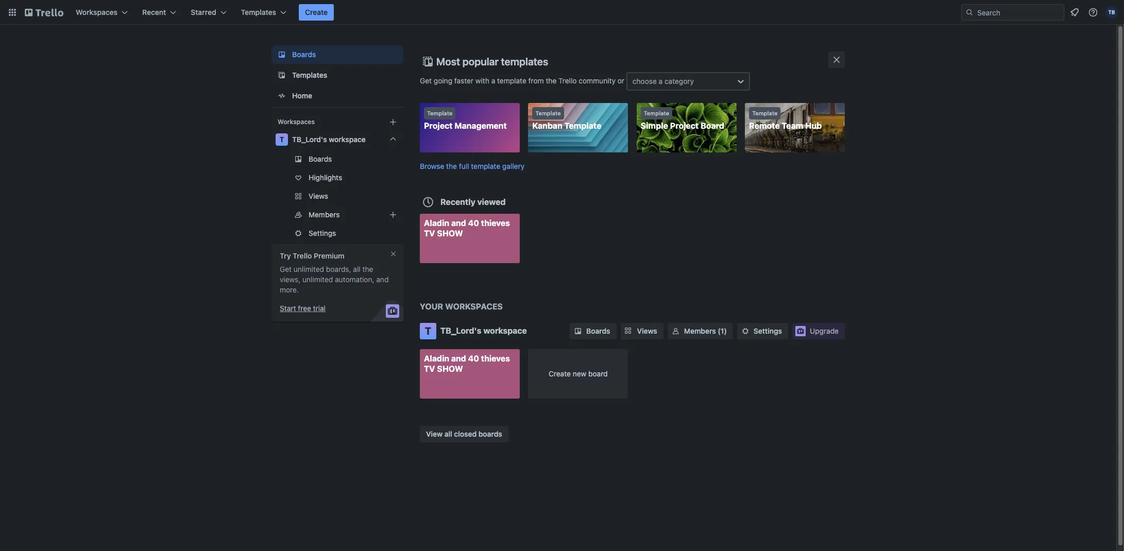 Task type: vqa. For each thing, say whether or not it's contained in the screenshot.
3rd sm icon
yes



Task type: describe. For each thing, give the bounding box(es) containing it.
create for create
[[305, 8, 328, 16]]

0 vertical spatial views
[[309, 192, 328, 200]]

automation,
[[335, 275, 374, 284]]

0 horizontal spatial tb_lord's
[[292, 135, 327, 144]]

1 sm image from the left
[[671, 326, 681, 336]]

choose
[[633, 77, 657, 86]]

category
[[665, 77, 694, 86]]

primary element
[[0, 0, 1124, 25]]

most
[[436, 56, 460, 67]]

community
[[579, 76, 616, 85]]

template right kanban on the top of page
[[564, 121, 601, 130]]

your
[[420, 302, 443, 311]]

1 horizontal spatial workspace
[[483, 326, 527, 335]]

2 thieves from the top
[[481, 354, 510, 363]]

get inside try trello premium get unlimited boards, all the views, unlimited automation, and more.
[[280, 265, 292, 274]]

2 aladin and 40 thieves tv show link from the top
[[420, 349, 520, 399]]

workspaces button
[[70, 4, 134, 21]]

with
[[475, 76, 489, 85]]

0 vertical spatial template
[[497, 76, 526, 85]]

upgrade
[[810, 327, 839, 335]]

settings for bottom settings link
[[754, 327, 782, 335]]

boards link for highlights
[[271, 151, 403, 167]]

premium
[[314, 251, 344, 260]]

board
[[588, 369, 608, 378]]

0 vertical spatial and
[[451, 218, 466, 227]]

back to home image
[[25, 4, 63, 21]]

remote
[[749, 121, 780, 130]]

popular
[[462, 56, 499, 67]]

template for remote
[[752, 110, 778, 116]]

starred button
[[185, 4, 233, 21]]

boards,
[[326, 265, 351, 274]]

templates
[[501, 56, 548, 67]]

open information menu image
[[1088, 7, 1098, 18]]

the for try trello premium get unlimited boards, all the views, unlimited automation, and more.
[[362, 265, 373, 274]]

templates inside popup button
[[241, 8, 276, 16]]

project inside template simple project board
[[670, 121, 699, 130]]

0 horizontal spatial views link
[[271, 188, 403, 205]]

sm image
[[573, 326, 583, 336]]

create for create new board
[[549, 369, 571, 378]]

try trello premium get unlimited boards, all the views, unlimited automation, and more.
[[280, 251, 389, 294]]

1 horizontal spatial tb_lord's workspace
[[440, 326, 527, 335]]

show for 2nd aladin and 40 thieves tv show link from the bottom
[[437, 228, 463, 238]]

templates link
[[271, 66, 403, 84]]

starred
[[191, 8, 216, 16]]

workspaces
[[445, 302, 503, 311]]

template remote team hub
[[749, 110, 822, 130]]

settings for settings link to the top
[[309, 229, 336, 237]]

0 vertical spatial trello
[[558, 76, 577, 85]]

Search field
[[974, 5, 1064, 20]]

all inside try trello premium get unlimited boards, all the views, unlimited automation, and more.
[[353, 265, 360, 274]]

boards
[[478, 429, 502, 438]]

template simple project board
[[641, 110, 724, 130]]

1 horizontal spatial views link
[[621, 323, 663, 339]]

all inside button
[[444, 429, 452, 438]]

1 horizontal spatial the
[[446, 162, 457, 170]]

0 vertical spatial unlimited
[[294, 265, 324, 274]]

template for project
[[427, 110, 452, 116]]

template kanban template
[[532, 110, 601, 130]]

new
[[573, 369, 586, 378]]

simple
[[641, 121, 668, 130]]

search image
[[965, 8, 974, 16]]

going
[[434, 76, 452, 85]]

more.
[[280, 285, 299, 294]]

forward image
[[401, 209, 414, 221]]

members for members (1)
[[684, 327, 716, 335]]

free
[[298, 304, 311, 313]]

view
[[426, 429, 443, 438]]

recent button
[[136, 4, 183, 21]]

show for 2nd aladin and 40 thieves tv show link
[[437, 364, 463, 373]]

highlights
[[309, 173, 342, 182]]

kanban
[[532, 121, 562, 130]]

create new board
[[549, 369, 608, 378]]

members for members
[[309, 210, 340, 219]]

tv for 2nd aladin and 40 thieves tv show link
[[424, 364, 435, 373]]

home link
[[271, 87, 403, 105]]

project inside template project management
[[424, 121, 453, 130]]

0 horizontal spatial t
[[279, 135, 284, 144]]

workspaces inside dropdown button
[[76, 8, 117, 16]]

full
[[459, 162, 469, 170]]

and inside try trello premium get unlimited boards, all the views, unlimited automation, and more.
[[376, 275, 389, 284]]

viewed
[[477, 197, 506, 206]]



Task type: locate. For each thing, give the bounding box(es) containing it.
2 aladin and 40 thieves tv show from the top
[[424, 354, 510, 373]]

templates up home
[[292, 71, 327, 79]]

1 vertical spatial settings
[[754, 327, 782, 335]]

boards for highlights
[[309, 155, 332, 163]]

0 horizontal spatial tb_lord's workspace
[[292, 135, 366, 144]]

0 horizontal spatial views
[[309, 192, 328, 200]]

from
[[528, 76, 544, 85]]

(1)
[[718, 327, 727, 335]]

boards for views
[[586, 327, 610, 335]]

1 horizontal spatial sm image
[[740, 326, 751, 336]]

aladin for 2nd aladin and 40 thieves tv show link from the bottom
[[424, 218, 449, 227]]

browse
[[420, 162, 444, 170]]

2 vertical spatial boards link
[[570, 323, 616, 339]]

0 vertical spatial show
[[437, 228, 463, 238]]

members (1)
[[684, 327, 727, 335]]

recent
[[142, 8, 166, 16]]

1 horizontal spatial a
[[659, 77, 663, 86]]

1 vertical spatial tv
[[424, 364, 435, 373]]

start free trial
[[280, 304, 326, 313]]

2 sm image from the left
[[740, 326, 751, 336]]

closed
[[454, 429, 477, 438]]

views link
[[271, 188, 403, 205], [621, 323, 663, 339]]

2 horizontal spatial the
[[546, 76, 557, 85]]

1 horizontal spatial settings
[[754, 327, 782, 335]]

browse the full template gallery link
[[420, 162, 525, 170]]

trial
[[313, 304, 326, 313]]

unlimited up views,
[[294, 265, 324, 274]]

board
[[701, 121, 724, 130]]

choose a category
[[633, 77, 694, 86]]

unlimited down boards,
[[302, 275, 333, 284]]

1 horizontal spatial workspaces
[[278, 118, 315, 126]]

template
[[427, 110, 452, 116], [535, 110, 561, 116], [644, 110, 669, 116], [752, 110, 778, 116], [564, 121, 601, 130]]

0 horizontal spatial project
[[424, 121, 453, 130]]

1 vertical spatial views
[[637, 327, 657, 335]]

1 vertical spatial template
[[471, 162, 500, 170]]

aladin
[[424, 218, 449, 227], [424, 354, 449, 363]]

trello left community
[[558, 76, 577, 85]]

try
[[280, 251, 291, 260]]

browse the full template gallery
[[420, 162, 525, 170]]

boards link
[[271, 45, 403, 64], [271, 151, 403, 167], [570, 323, 616, 339]]

template project management
[[424, 110, 507, 130]]

a right the choose
[[659, 77, 663, 86]]

0 vertical spatial settings
[[309, 229, 336, 237]]

the up the automation,
[[362, 265, 373, 274]]

get left going
[[420, 76, 432, 85]]

0 vertical spatial boards link
[[271, 45, 403, 64]]

1 vertical spatial workspaces
[[278, 118, 315, 126]]

workspace up highlights "link"
[[329, 135, 366, 144]]

0 vertical spatial templates
[[241, 8, 276, 16]]

0 vertical spatial all
[[353, 265, 360, 274]]

your workspaces
[[420, 302, 503, 311]]

template
[[497, 76, 526, 85], [471, 162, 500, 170]]

workspaces
[[76, 8, 117, 16], [278, 118, 315, 126]]

0 vertical spatial workspaces
[[76, 8, 117, 16]]

1 vertical spatial trello
[[293, 251, 312, 260]]

sm image inside settings link
[[740, 326, 751, 336]]

template inside template simple project board
[[644, 110, 669, 116]]

1 vertical spatial aladin and 40 thieves tv show link
[[420, 349, 520, 399]]

0 horizontal spatial settings link
[[271, 225, 403, 242]]

2 vertical spatial boards
[[586, 327, 610, 335]]

boards right sm icon
[[586, 327, 610, 335]]

1 vertical spatial 40
[[468, 354, 479, 363]]

0 vertical spatial tv
[[424, 228, 435, 238]]

1 project from the left
[[424, 121, 453, 130]]

tb_lord's
[[292, 135, 327, 144], [440, 326, 481, 335]]

create inside button
[[305, 8, 328, 16]]

0 horizontal spatial the
[[362, 265, 373, 274]]

tyler black (tylerblack44) image
[[1106, 6, 1118, 19]]

2 vertical spatial and
[[451, 354, 466, 363]]

workspace
[[329, 135, 366, 144], [483, 326, 527, 335]]

sm image left members (1) on the bottom right of page
[[671, 326, 681, 336]]

40 for 2nd aladin and 40 thieves tv show link
[[468, 354, 479, 363]]

the
[[546, 76, 557, 85], [446, 162, 457, 170], [362, 265, 373, 274]]

0 vertical spatial settings link
[[271, 225, 403, 242]]

view all closed boards
[[426, 429, 502, 438]]

0 horizontal spatial templates
[[241, 8, 276, 16]]

templates up board 'image'
[[241, 8, 276, 16]]

faster
[[454, 76, 473, 85]]

1 vertical spatial views link
[[621, 323, 663, 339]]

members inside members link
[[309, 210, 340, 219]]

and
[[451, 218, 466, 227], [376, 275, 389, 284], [451, 354, 466, 363]]

tb_lord's up highlights
[[292, 135, 327, 144]]

board image
[[276, 48, 288, 61]]

most popular templates
[[436, 56, 548, 67]]

0 vertical spatial aladin and 40 thieves tv show link
[[420, 214, 520, 263]]

trello
[[558, 76, 577, 85], [293, 251, 312, 260]]

all up the automation,
[[353, 265, 360, 274]]

0 vertical spatial workspace
[[329, 135, 366, 144]]

start free trial button
[[280, 303, 326, 314]]

1 vertical spatial tb_lord's
[[440, 326, 481, 335]]

tb_lord's workspace
[[292, 135, 366, 144], [440, 326, 527, 335]]

1 horizontal spatial create
[[549, 369, 571, 378]]

1 vertical spatial the
[[446, 162, 457, 170]]

boards link up board
[[570, 323, 616, 339]]

tb_lord's down your workspaces
[[440, 326, 481, 335]]

template inside template project management
[[427, 110, 452, 116]]

0 horizontal spatial create
[[305, 8, 328, 16]]

1 vertical spatial and
[[376, 275, 389, 284]]

create button
[[299, 4, 334, 21]]

1 horizontal spatial trello
[[558, 76, 577, 85]]

1 tv from the top
[[424, 228, 435, 238]]

aladin and 40 thieves tv show link
[[420, 214, 520, 263], [420, 349, 520, 399]]

0 vertical spatial t
[[279, 135, 284, 144]]

aladin and 40 thieves tv show
[[424, 218, 510, 238], [424, 354, 510, 373]]

0 horizontal spatial sm image
[[671, 326, 681, 336]]

0 vertical spatial boards
[[292, 50, 316, 59]]

1 vertical spatial aladin
[[424, 354, 449, 363]]

1 aladin and 40 thieves tv show from the top
[[424, 218, 510, 238]]

aladin for 2nd aladin and 40 thieves tv show link
[[424, 354, 449, 363]]

template board image
[[276, 69, 288, 81]]

0 horizontal spatial members
[[309, 210, 340, 219]]

tb_lord's workspace up highlights
[[292, 135, 366, 144]]

settings link down members link
[[271, 225, 403, 242]]

1 horizontal spatial project
[[670, 121, 699, 130]]

1 vertical spatial aladin and 40 thieves tv show
[[424, 354, 510, 373]]

2 aladin from the top
[[424, 354, 449, 363]]

2 vertical spatial the
[[362, 265, 373, 274]]

t down 'your'
[[425, 325, 431, 337]]

1 vertical spatial workspace
[[483, 326, 527, 335]]

40 for 2nd aladin and 40 thieves tv show link from the bottom
[[468, 218, 479, 227]]

boards link for views
[[570, 323, 616, 339]]

all
[[353, 265, 360, 274], [444, 429, 452, 438]]

unlimited
[[294, 265, 324, 274], [302, 275, 333, 284]]

0 vertical spatial get
[[420, 76, 432, 85]]

1 vertical spatial unlimited
[[302, 275, 333, 284]]

create
[[305, 8, 328, 16], [549, 369, 571, 378]]

1 vertical spatial settings link
[[737, 323, 788, 339]]

1 vertical spatial tb_lord's workspace
[[440, 326, 527, 335]]

settings link
[[271, 225, 403, 242], [737, 323, 788, 339]]

0 vertical spatial create
[[305, 8, 328, 16]]

a
[[491, 76, 495, 85], [659, 77, 663, 86]]

show
[[437, 228, 463, 238], [437, 364, 463, 373]]

0 horizontal spatial all
[[353, 265, 360, 274]]

create a workspace image
[[387, 116, 399, 128]]

0 vertical spatial 40
[[468, 218, 479, 227]]

members down highlights
[[309, 210, 340, 219]]

2 40 from the top
[[468, 354, 479, 363]]

team
[[782, 121, 803, 130]]

members left (1)
[[684, 327, 716, 335]]

1 vertical spatial thieves
[[481, 354, 510, 363]]

members link
[[271, 207, 414, 223]]

1 vertical spatial members
[[684, 327, 716, 335]]

template up remote
[[752, 110, 778, 116]]

boards
[[292, 50, 316, 59], [309, 155, 332, 163], [586, 327, 610, 335]]

2 tv from the top
[[424, 364, 435, 373]]

workspace down workspaces
[[483, 326, 527, 335]]

settings right (1)
[[754, 327, 782, 335]]

1 vertical spatial t
[[425, 325, 431, 337]]

settings link right (1)
[[737, 323, 788, 339]]

a right with
[[491, 76, 495, 85]]

1 horizontal spatial get
[[420, 76, 432, 85]]

gallery
[[502, 162, 525, 170]]

0 vertical spatial members
[[309, 210, 340, 219]]

1 vertical spatial all
[[444, 429, 452, 438]]

1 horizontal spatial views
[[637, 327, 657, 335]]

0 horizontal spatial workspace
[[329, 135, 366, 144]]

0 vertical spatial aladin and 40 thieves tv show
[[424, 218, 510, 238]]

1 40 from the top
[[468, 218, 479, 227]]

all right view
[[444, 429, 452, 438]]

1 horizontal spatial settings link
[[737, 323, 788, 339]]

1 thieves from the top
[[481, 218, 510, 227]]

boards up highlights
[[309, 155, 332, 163]]

40
[[468, 218, 479, 227], [468, 354, 479, 363]]

recently
[[440, 197, 475, 206]]

t down the home icon at the top of page
[[279, 135, 284, 144]]

members
[[309, 210, 340, 219], [684, 327, 716, 335]]

0 vertical spatial tb_lord's
[[292, 135, 327, 144]]

template down templates
[[497, 76, 526, 85]]

upgrade button
[[792, 323, 845, 339]]

trello inside try trello premium get unlimited boards, all the views, unlimited automation, and more.
[[293, 251, 312, 260]]

0 horizontal spatial get
[[280, 265, 292, 274]]

tv for 2nd aladin and 40 thieves tv show link from the bottom
[[424, 228, 435, 238]]

0 notifications image
[[1068, 6, 1081, 19]]

0 horizontal spatial workspaces
[[76, 8, 117, 16]]

highlights link
[[271, 169, 403, 186]]

tv
[[424, 228, 435, 238], [424, 364, 435, 373]]

1 vertical spatial boards link
[[271, 151, 403, 167]]

0 vertical spatial thieves
[[481, 218, 510, 227]]

views,
[[280, 275, 300, 284]]

t
[[279, 135, 284, 144], [425, 325, 431, 337]]

boards right board 'image'
[[292, 50, 316, 59]]

0 vertical spatial views link
[[271, 188, 403, 205]]

boards link up highlights "link"
[[271, 151, 403, 167]]

2 show from the top
[[437, 364, 463, 373]]

1 horizontal spatial templates
[[292, 71, 327, 79]]

1 horizontal spatial t
[[425, 325, 431, 337]]

1 vertical spatial templates
[[292, 71, 327, 79]]

view all closed boards button
[[420, 426, 508, 442]]

1 vertical spatial boards
[[309, 155, 332, 163]]

start
[[280, 304, 296, 313]]

get
[[420, 76, 432, 85], [280, 265, 292, 274]]

1 horizontal spatial all
[[444, 429, 452, 438]]

template for simple
[[644, 110, 669, 116]]

1 aladin from the top
[[424, 218, 449, 227]]

sm image
[[671, 326, 681, 336], [740, 326, 751, 336]]

hub
[[805, 121, 822, 130]]

templates button
[[235, 4, 293, 21]]

1 vertical spatial create
[[549, 369, 571, 378]]

1 show from the top
[[437, 228, 463, 238]]

settings up premium
[[309, 229, 336, 237]]

the left 'full'
[[446, 162, 457, 170]]

tb_lord's workspace down workspaces
[[440, 326, 527, 335]]

0 horizontal spatial settings
[[309, 229, 336, 237]]

1 vertical spatial show
[[437, 364, 463, 373]]

template right 'full'
[[471, 162, 500, 170]]

trello right 'try'
[[293, 251, 312, 260]]

0 vertical spatial aladin
[[424, 218, 449, 227]]

get up views,
[[280, 265, 292, 274]]

templates
[[241, 8, 276, 16], [292, 71, 327, 79]]

0 horizontal spatial a
[[491, 76, 495, 85]]

1 vertical spatial get
[[280, 265, 292, 274]]

views
[[309, 192, 328, 200], [637, 327, 657, 335]]

management
[[455, 121, 507, 130]]

0 vertical spatial the
[[546, 76, 557, 85]]

template up simple
[[644, 110, 669, 116]]

0 vertical spatial tb_lord's workspace
[[292, 135, 366, 144]]

1 horizontal spatial tb_lord's
[[440, 326, 481, 335]]

recently viewed
[[440, 197, 506, 206]]

template down going
[[427, 110, 452, 116]]

project up browse
[[424, 121, 453, 130]]

sm image right (1)
[[740, 326, 751, 336]]

get going faster with a template from the trello community or
[[420, 76, 626, 85]]

template for kanban
[[535, 110, 561, 116]]

0 horizontal spatial trello
[[293, 251, 312, 260]]

add image
[[387, 209, 399, 221]]

the for get going faster with a template from the trello community or
[[546, 76, 557, 85]]

or
[[618, 76, 624, 85]]

template inside template remote team hub
[[752, 110, 778, 116]]

the inside try trello premium get unlimited boards, all the views, unlimited automation, and more.
[[362, 265, 373, 274]]

2 project from the left
[[670, 121, 699, 130]]

home image
[[276, 90, 288, 102]]

the right from
[[546, 76, 557, 85]]

settings
[[309, 229, 336, 237], [754, 327, 782, 335]]

project
[[424, 121, 453, 130], [670, 121, 699, 130]]

1 aladin and 40 thieves tv show link from the top
[[420, 214, 520, 263]]

home
[[292, 91, 312, 100]]

1 horizontal spatial members
[[684, 327, 716, 335]]

boards link up templates link
[[271, 45, 403, 64]]

template up kanban on the top of page
[[535, 110, 561, 116]]

project left board
[[670, 121, 699, 130]]



